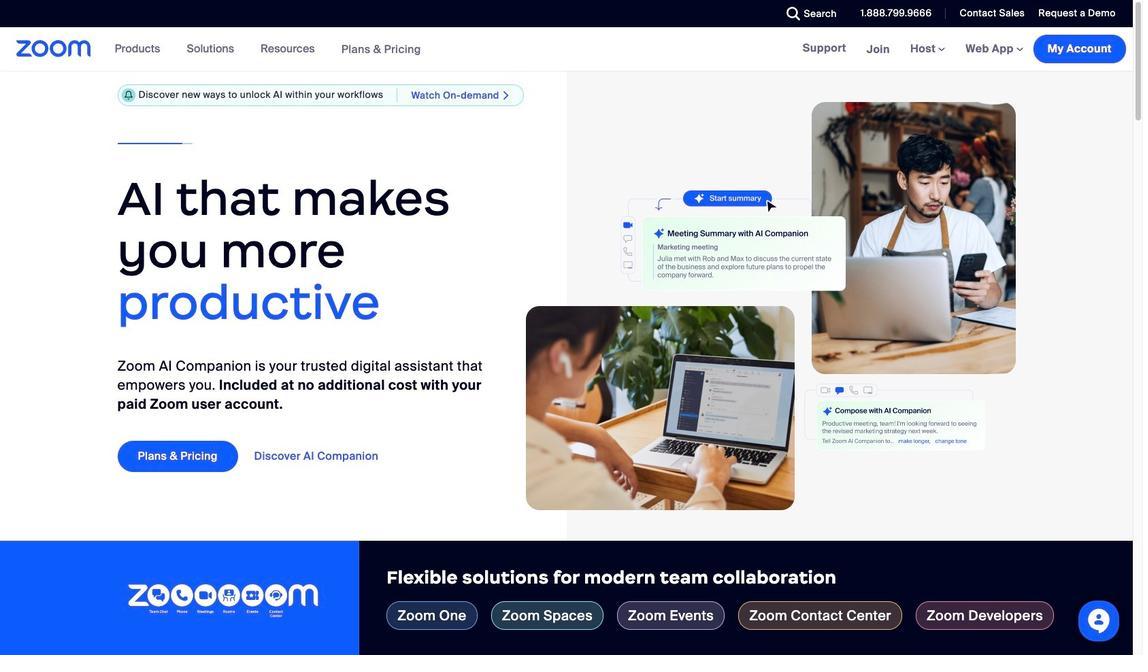 Task type: describe. For each thing, give the bounding box(es) containing it.
0 vertical spatial zoom interface icon image
[[577, 190, 846, 299]]

zoom logo image
[[16, 40, 91, 57]]

meetings navigation
[[803, 27, 1133, 71]]

1 vertical spatial zoom interface icon image
[[804, 383, 986, 451]]

product information navigation
[[105, 27, 431, 71]]



Task type: locate. For each thing, give the bounding box(es) containing it.
zoom one tab
[[387, 602, 478, 630]]

banner
[[0, 27, 1133, 71]]

zoom interface icon image
[[577, 190, 846, 299], [804, 383, 986, 451]]

right image
[[499, 90, 513, 101]]

zoom unified communication platform image
[[128, 585, 319, 620]]

main content
[[0, 27, 1133, 655]]

tab list
[[387, 602, 1106, 630]]



Task type: vqa. For each thing, say whether or not it's contained in the screenshot.
'host' option group
no



